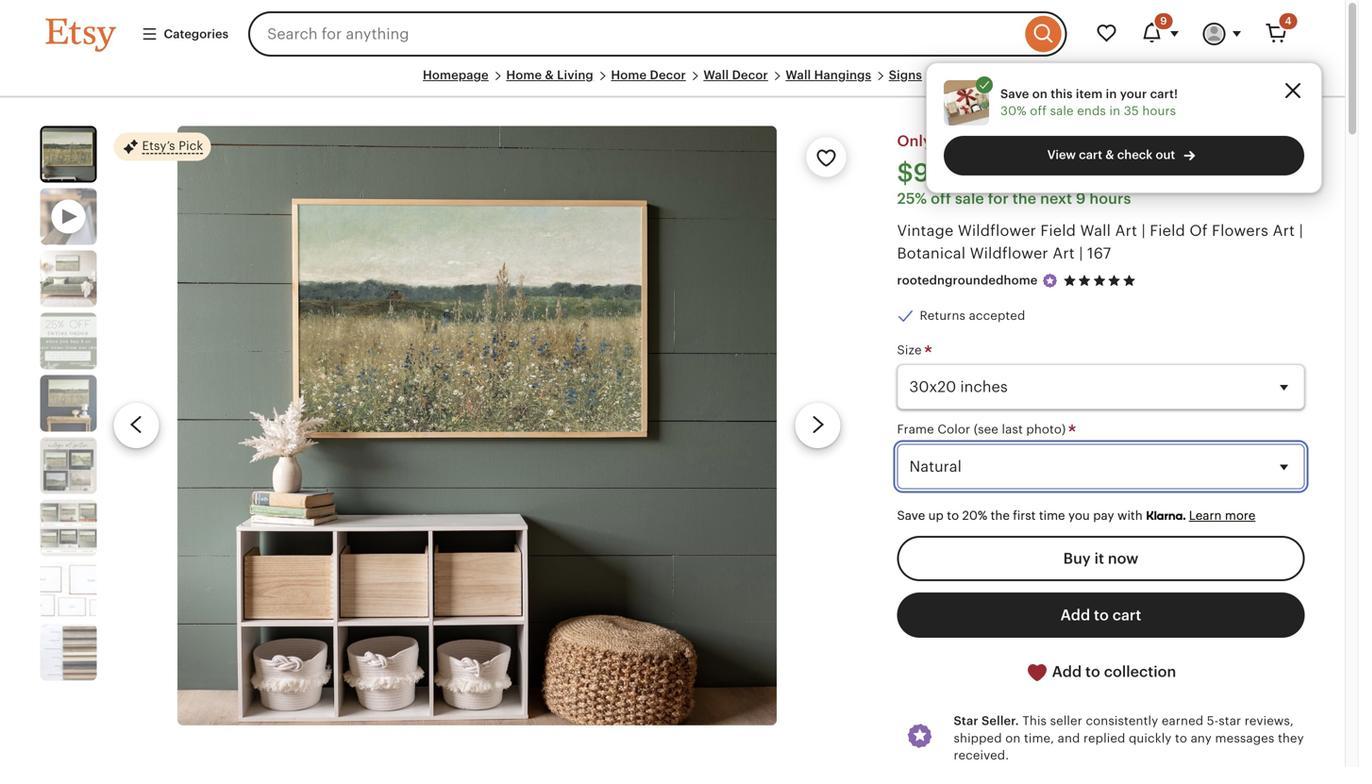 Task type: locate. For each thing, give the bounding box(es) containing it.
first
[[1013, 509, 1036, 523]]

1 vertical spatial sale
[[955, 190, 984, 207]]

1 vertical spatial 9
[[1076, 190, 1086, 207]]

1 vertical spatial hours
[[1090, 190, 1131, 207]]

botanical
[[897, 245, 966, 262]]

$90.00
[[897, 159, 990, 187]]

messages
[[1215, 731, 1275, 746]]

0 horizontal spatial wall
[[704, 68, 729, 82]]

0 horizontal spatial |
[[1079, 245, 1083, 262]]

& left check
[[1106, 148, 1114, 162]]

0 horizontal spatial 9
[[1076, 190, 1086, 207]]

decor left wall hangings
[[732, 68, 768, 82]]

0 horizontal spatial on
[[1006, 731, 1021, 746]]

Search for anything text field
[[248, 11, 1021, 57]]

add down buy
[[1061, 607, 1090, 624]]

this
[[1023, 714, 1047, 728]]

to
[[947, 509, 959, 523], [1094, 607, 1109, 624], [1086, 664, 1101, 681], [1175, 731, 1188, 746]]

2 field from the left
[[1150, 222, 1186, 239]]

1 vertical spatial &
[[1106, 148, 1114, 162]]

menu bar containing homepage
[[46, 68, 1299, 98]]

| right flowers
[[1299, 222, 1304, 239]]

wildflower down for
[[958, 222, 1037, 239]]

more
[[1225, 509, 1256, 523]]

learn more button
[[1189, 509, 1256, 523]]

and
[[976, 133, 1003, 150], [1058, 731, 1080, 746]]

last
[[1002, 423, 1023, 437]]

0 horizontal spatial &
[[545, 68, 554, 82]]

learn
[[1189, 509, 1222, 523]]

decor
[[650, 68, 686, 82], [732, 68, 768, 82]]

add inside button
[[1061, 607, 1090, 624]]

quickly
[[1129, 731, 1172, 746]]

2 decor from the left
[[732, 68, 768, 82]]

sale inside save on this item in your cart! 30% off sale ends in 35 hours
[[1050, 104, 1074, 118]]

to left collection
[[1086, 664, 1101, 681]]

vintage
[[897, 222, 954, 239]]

etsy's pick
[[142, 139, 203, 153]]

0 vertical spatial on
[[1033, 87, 1048, 101]]

of
[[1190, 222, 1208, 239]]

9 up cart!
[[1161, 15, 1167, 27]]

add up seller
[[1052, 664, 1082, 681]]

1 vertical spatial on
[[1006, 731, 1021, 746]]

in for cart!
[[1106, 87, 1117, 101]]

cart!
[[1150, 87, 1178, 101]]

off inside save on this item in your cart! 30% off sale ends in 35 hours
[[1030, 104, 1047, 118]]

0 horizontal spatial save
[[897, 509, 925, 523]]

1 horizontal spatial |
[[1142, 222, 1146, 239]]

returns
[[920, 309, 966, 323]]

4
[[1285, 15, 1292, 27]]

off
[[1030, 104, 1047, 118], [931, 190, 951, 207]]

& left living
[[545, 68, 554, 82]]

home & living
[[506, 68, 594, 82]]

wall hangings link
[[786, 68, 871, 82]]

1 horizontal spatial &
[[1106, 148, 1114, 162]]

None search field
[[248, 11, 1067, 57]]

1 vertical spatial the
[[991, 509, 1010, 523]]

rootedngroundedhome link
[[897, 273, 1038, 288]]

0 vertical spatial add
[[1061, 607, 1090, 624]]

| left 167
[[1079, 245, 1083, 262]]

vintage wildflower field wall art field of flowers art image 1 image
[[177, 126, 777, 726], [42, 128, 95, 181]]

save for ends
[[1001, 87, 1029, 101]]

9
[[1161, 15, 1167, 27], [1076, 190, 1086, 207]]

wildflower up star_seller image
[[970, 245, 1049, 262]]

0 horizontal spatial cart
[[1079, 148, 1103, 162]]

1 horizontal spatial home
[[611, 68, 647, 82]]

1 horizontal spatial art
[[1115, 222, 1138, 239]]

2 horizontal spatial art
[[1273, 222, 1295, 239]]

this
[[1051, 87, 1073, 101]]

in right item
[[1106, 87, 1117, 101]]

to right up
[[947, 509, 959, 523]]

1 decor from the left
[[650, 68, 686, 82]]

0 vertical spatial in
[[1106, 87, 1117, 101]]

wildflower
[[958, 222, 1037, 239], [970, 245, 1049, 262]]

1 vertical spatial in
[[1110, 104, 1121, 118]]

1 horizontal spatial save
[[1001, 87, 1029, 101]]

0 vertical spatial the
[[1013, 190, 1037, 207]]

25% off sale for the next 9 hours
[[897, 190, 1131, 207]]

and down seller
[[1058, 731, 1080, 746]]

1 horizontal spatial off
[[1030, 104, 1047, 118]]

0 horizontal spatial sale
[[955, 190, 984, 207]]

1 horizontal spatial hours
[[1143, 104, 1176, 118]]

wall up 167
[[1080, 222, 1111, 239]]

167
[[1087, 245, 1111, 262]]

on inside save on this item in your cart! 30% off sale ends in 35 hours
[[1033, 87, 1048, 101]]

0 vertical spatial cart
[[1079, 148, 1103, 162]]

1 horizontal spatial sale
[[1050, 104, 1074, 118]]

0 horizontal spatial hours
[[1090, 190, 1131, 207]]

home for home decor
[[611, 68, 647, 82]]

they
[[1278, 731, 1304, 746]]

home for home & living
[[506, 68, 542, 82]]

cart right "view"
[[1079, 148, 1103, 162]]

save
[[1001, 87, 1029, 101], [897, 509, 925, 523]]

star seller.
[[954, 714, 1019, 728]]

decor down search for anything text field
[[650, 68, 686, 82]]

1 horizontal spatial field
[[1150, 222, 1186, 239]]

0 vertical spatial save
[[1001, 87, 1029, 101]]

left
[[948, 133, 972, 150]]

sale down "$90.00 $120.00"
[[955, 190, 984, 207]]

time
[[1039, 509, 1065, 523]]

the right for
[[1013, 190, 1037, 207]]

0 vertical spatial sale
[[1050, 104, 1074, 118]]

1 horizontal spatial 9
[[1161, 15, 1167, 27]]

art left of
[[1115, 222, 1138, 239]]

home left living
[[506, 68, 542, 82]]

1 horizontal spatial the
[[1013, 190, 1037, 207]]

20+
[[1024, 133, 1052, 150]]

hours
[[1143, 104, 1176, 118], [1090, 190, 1131, 207]]

sale down the this
[[1050, 104, 1074, 118]]

art up star_seller image
[[1053, 245, 1075, 262]]

cart down now at the bottom of the page
[[1113, 607, 1142, 624]]

view
[[1047, 148, 1076, 162]]

off down $90.00
[[931, 190, 951, 207]]

art
[[1115, 222, 1138, 239], [1273, 222, 1295, 239], [1053, 245, 1075, 262]]

|
[[1142, 222, 1146, 239], [1299, 222, 1304, 239], [1079, 245, 1083, 262]]

cart
[[1079, 148, 1103, 162], [1113, 607, 1142, 624]]

reviews,
[[1245, 714, 1294, 728]]

vintage wildflower field wall art field of flowers art image 5 image
[[40, 438, 97, 494]]

wall right home decor link
[[704, 68, 729, 82]]

0 vertical spatial 9
[[1161, 15, 1167, 27]]

returns accepted
[[920, 309, 1026, 323]]

$90.00 $120.00
[[897, 159, 1044, 187]]

hours down view cart & check out
[[1090, 190, 1131, 207]]

the inside the save up to 20% the first time you pay with klarna. learn more
[[991, 509, 1010, 523]]

to down buy it now button
[[1094, 607, 1109, 624]]

1 vertical spatial save
[[897, 509, 925, 523]]

9 right next
[[1076, 190, 1086, 207]]

none search field inside the categories banner
[[248, 11, 1067, 57]]

0 horizontal spatial the
[[991, 509, 1010, 523]]

1 vertical spatial cart
[[1113, 607, 1142, 624]]

hangings
[[814, 68, 871, 82]]

decor for home decor
[[650, 68, 686, 82]]

1 vertical spatial add
[[1052, 664, 1082, 681]]

1 horizontal spatial decor
[[732, 68, 768, 82]]

earned
[[1162, 714, 1204, 728]]

home
[[506, 68, 542, 82], [611, 68, 647, 82]]

wall
[[704, 68, 729, 82], [786, 68, 811, 82], [1080, 222, 1111, 239]]

2 horizontal spatial wall
[[1080, 222, 1111, 239]]

2 vertical spatial in
[[1007, 133, 1021, 150]]

hours down cart!
[[1143, 104, 1176, 118]]

art right flowers
[[1273, 222, 1295, 239]]

on inside this seller consistently earned 5-star reviews, shipped on time, and replied quickly to any messages they received.
[[1006, 731, 1021, 746]]

home decor
[[611, 68, 686, 82]]

on down seller.
[[1006, 731, 1021, 746]]

and right left
[[976, 133, 1003, 150]]

save inside the save up to 20% the first time you pay with klarna. learn more
[[897, 509, 925, 523]]

1 horizontal spatial wall
[[786, 68, 811, 82]]

to down earned
[[1175, 731, 1188, 746]]

save up 30%
[[1001, 87, 1029, 101]]

1 horizontal spatial and
[[1058, 731, 1080, 746]]

in left 35
[[1110, 104, 1121, 118]]

to inside button
[[1094, 607, 1109, 624]]

off right 30%
[[1030, 104, 1047, 118]]

9 inside "9" dropdown button
[[1161, 15, 1167, 27]]

only
[[897, 133, 932, 150]]

0 horizontal spatial home
[[506, 68, 542, 82]]

&
[[545, 68, 554, 82], [1106, 148, 1114, 162]]

and inside this seller consistently earned 5-star reviews, shipped on time, and replied quickly to any messages they received.
[[1058, 731, 1080, 746]]

menu bar
[[46, 68, 1299, 98]]

buy it now
[[1064, 550, 1139, 567]]

field down next
[[1041, 222, 1076, 239]]

1 horizontal spatial on
[[1033, 87, 1048, 101]]

1 vertical spatial and
[[1058, 731, 1080, 746]]

wall left hangings
[[786, 68, 811, 82]]

in
[[1106, 87, 1117, 101], [1110, 104, 1121, 118], [1007, 133, 1021, 150]]

your
[[1120, 87, 1147, 101]]

color
[[938, 423, 971, 437]]

star
[[954, 714, 979, 728]]

on left the this
[[1033, 87, 1048, 101]]

0 vertical spatial off
[[1030, 104, 1047, 118]]

home down search for anything text field
[[611, 68, 647, 82]]

accepted
[[969, 309, 1026, 323]]

save inside save on this item in your cart! 30% off sale ends in 35 hours
[[1001, 87, 1029, 101]]

size
[[897, 343, 925, 357]]

ends
[[1077, 104, 1106, 118]]

in left 20+
[[1007, 133, 1021, 150]]

decor for wall decor
[[732, 68, 768, 82]]

0 horizontal spatial decor
[[650, 68, 686, 82]]

field left of
[[1150, 222, 1186, 239]]

0 vertical spatial hours
[[1143, 104, 1176, 118]]

rootedngroundedhome
[[897, 273, 1038, 288]]

save on this item in your cart! 30% off sale ends in 35 hours
[[1001, 87, 1178, 118]]

it
[[1095, 550, 1104, 567]]

2 home from the left
[[611, 68, 647, 82]]

1 vertical spatial off
[[931, 190, 951, 207]]

0 horizontal spatial vintage wildflower field wall art field of flowers art image 1 image
[[42, 128, 95, 181]]

1 horizontal spatial cart
[[1113, 607, 1142, 624]]

on
[[1033, 87, 1048, 101], [1006, 731, 1021, 746]]

1 vertical spatial wildflower
[[970, 245, 1049, 262]]

vintage wildflower field wall art field of flowers art image 3 image
[[40, 313, 97, 370]]

0 horizontal spatial field
[[1041, 222, 1076, 239]]

signs link
[[889, 68, 922, 82]]

flowers
[[1212, 222, 1269, 239]]

vintage wildflower field wall art field of flowers art image 6 image
[[40, 500, 97, 557]]

1 home from the left
[[506, 68, 542, 82]]

| left of
[[1142, 222, 1146, 239]]

0 vertical spatial and
[[976, 133, 1003, 150]]

the for 20%
[[991, 509, 1010, 523]]

save left up
[[897, 509, 925, 523]]

add
[[1061, 607, 1090, 624], [1052, 664, 1082, 681]]

add inside button
[[1052, 664, 1082, 681]]

the left first
[[991, 509, 1010, 523]]



Task type: describe. For each thing, give the bounding box(es) containing it.
consistently
[[1086, 714, 1159, 728]]

vintage wildflower field wall art | field of flowers art | botanical wildflower art | 167
[[897, 222, 1304, 262]]

the for for
[[1013, 190, 1037, 207]]

(see
[[974, 423, 999, 437]]

out
[[1156, 148, 1176, 162]]

only 7 left and in 20+ carts
[[897, 133, 1093, 150]]

time,
[[1024, 731, 1055, 746]]

pick
[[179, 139, 203, 153]]

now
[[1108, 550, 1139, 567]]

hours inside save on this item in your cart! 30% off sale ends in 35 hours
[[1143, 104, 1176, 118]]

shipped
[[954, 731, 1002, 746]]

view cart & check out link
[[944, 136, 1305, 176]]

collection
[[1104, 664, 1176, 681]]

etsy's pick button
[[114, 132, 211, 162]]

klarna.
[[1146, 509, 1186, 523]]

cart inside button
[[1113, 607, 1142, 624]]

for
[[988, 190, 1009, 207]]

frame color (see last photo)
[[897, 423, 1070, 437]]

you
[[1069, 509, 1090, 523]]

0 horizontal spatial off
[[931, 190, 951, 207]]

home & living link
[[506, 68, 594, 82]]

check
[[1117, 148, 1153, 162]]

vintage wildflower field wall art field of flowers art image 8 image
[[40, 625, 97, 681]]

in for carts
[[1007, 133, 1021, 150]]

25%
[[897, 190, 927, 207]]

add to collection
[[1049, 664, 1176, 681]]

wall decor link
[[704, 68, 768, 82]]

30%
[[1001, 104, 1027, 118]]

add for add to cart
[[1061, 607, 1090, 624]]

signs
[[889, 68, 922, 82]]

35
[[1124, 104, 1139, 118]]

wall for wall hangings
[[786, 68, 811, 82]]

homepage
[[423, 68, 489, 82]]

20%
[[962, 509, 988, 523]]

star_seller image
[[1042, 273, 1059, 290]]

$120.00
[[995, 166, 1044, 180]]

vintage wildflower field wall art field of flowers art image 7 image
[[40, 562, 97, 619]]

categories
[[164, 27, 229, 41]]

pay
[[1093, 509, 1114, 523]]

with
[[1118, 509, 1143, 523]]

seller
[[1050, 714, 1083, 728]]

to inside the save up to 20% the first time you pay with klarna. learn more
[[947, 509, 959, 523]]

living
[[557, 68, 594, 82]]

frame
[[897, 423, 934, 437]]

wall for wall decor
[[704, 68, 729, 82]]

carts
[[1056, 133, 1093, 150]]

wall decor
[[704, 68, 768, 82]]

save up to 20% the first time you pay with klarna. learn more
[[897, 509, 1256, 523]]

wall hangings
[[786, 68, 871, 82]]

categories banner
[[12, 0, 1333, 68]]

this seller consistently earned 5-star reviews, shipped on time, and replied quickly to any messages they received.
[[954, 714, 1304, 763]]

2 horizontal spatial |
[[1299, 222, 1304, 239]]

star
[[1219, 714, 1242, 728]]

0 vertical spatial &
[[545, 68, 554, 82]]

7
[[935, 133, 944, 150]]

1 field from the left
[[1041, 222, 1076, 239]]

add for add to collection
[[1052, 664, 1082, 681]]

buy
[[1064, 550, 1091, 567]]

1 horizontal spatial vintage wildflower field wall art field of flowers art image 1 image
[[177, 126, 777, 726]]

view cart & check out
[[1047, 148, 1176, 162]]

add to cart
[[1061, 607, 1142, 624]]

wall inside vintage wildflower field wall art | field of flowers art | botanical wildflower art | 167
[[1080, 222, 1111, 239]]

0 vertical spatial wildflower
[[958, 222, 1037, 239]]

home decor link
[[611, 68, 686, 82]]

etsy's
[[142, 139, 175, 153]]

photo)
[[1026, 423, 1066, 437]]

& inside view cart & check out link
[[1106, 148, 1114, 162]]

seller.
[[982, 714, 1019, 728]]

add to collection button
[[897, 649, 1305, 696]]

add to cart button
[[897, 593, 1305, 638]]

next
[[1040, 190, 1072, 207]]

categories button
[[127, 17, 243, 51]]

0 horizontal spatial and
[[976, 133, 1003, 150]]

to inside button
[[1086, 664, 1101, 681]]

0 horizontal spatial art
[[1053, 245, 1075, 262]]

to inside this seller consistently earned 5-star reviews, shipped on time, and replied quickly to any messages they received.
[[1175, 731, 1188, 746]]

received.
[[954, 749, 1009, 763]]

any
[[1191, 731, 1212, 746]]

item
[[1076, 87, 1103, 101]]

buy it now button
[[897, 536, 1305, 581]]

vintage wildflower field wall art field of flowers art image 2 image
[[40, 251, 97, 307]]

save for klarna.
[[897, 509, 925, 523]]

replied
[[1084, 731, 1126, 746]]

up
[[929, 509, 944, 523]]

4 link
[[1254, 11, 1299, 57]]

vintage wildflower field wall art field of flowers art image 4 image
[[40, 375, 97, 432]]



Task type: vqa. For each thing, say whether or not it's contained in the screenshot.
traditional to the top
no



